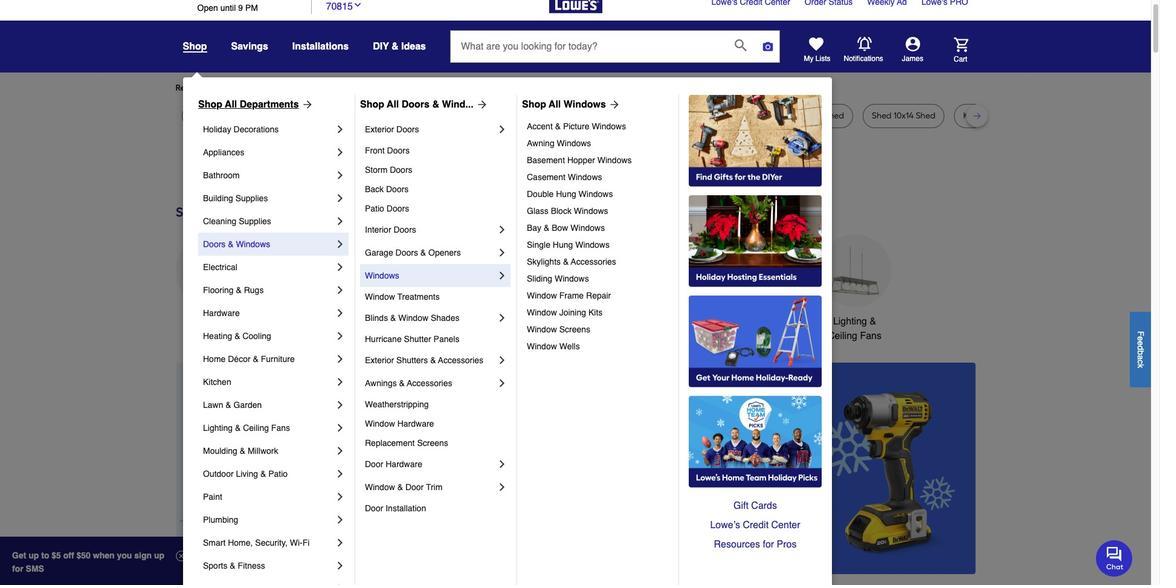 Task type: describe. For each thing, give the bounding box(es) containing it.
kitchen link
[[203, 371, 334, 393]]

doors for exterior
[[397, 125, 419, 134]]

appliances link
[[203, 141, 334, 164]]

& inside shop all doors & wind... link
[[432, 99, 439, 110]]

decorations for christmas
[[370, 331, 421, 341]]

0 vertical spatial bathroom
[[203, 170, 240, 180]]

exterior doors
[[365, 125, 419, 134]]

toilet
[[523, 111, 544, 121]]

& inside moulding & millwork link
[[240, 446, 245, 456]]

storm doors link
[[365, 160, 508, 180]]

door for door installation
[[365, 503, 383, 513]]

open until 9 pm
[[197, 3, 258, 13]]

christmas
[[374, 316, 417, 327]]

refrigerator
[[450, 111, 496, 121]]

smart home
[[736, 316, 790, 327]]

for left pros
[[763, 539, 774, 550]]

all for departments
[[225, 99, 237, 110]]

all for doors
[[387, 99, 399, 110]]

doors for interior
[[394, 225, 416, 235]]

shop all doors & wind... link
[[360, 97, 488, 112]]

bow
[[552, 223, 568, 233]]

hurricane
[[365, 334, 402, 344]]

lowe's home improvement lists image
[[809, 37, 824, 51]]

windows up casement windows link
[[598, 155, 632, 165]]

& inside diy & ideas button
[[392, 41, 399, 52]]

building supplies
[[203, 193, 268, 203]]

window screens
[[527, 325, 591, 334]]

more suggestions for you link
[[309, 82, 417, 94]]

outdoor living & patio
[[203, 469, 288, 479]]

open
[[197, 3, 218, 13]]

& inside accent & picture windows link
[[555, 121, 561, 131]]

ideas
[[401, 41, 426, 52]]

windows down "skylights & accessories"
[[555, 274, 589, 283]]

25 days of deals. don't miss deals every day. same-day delivery on in-stock orders placed by 2 p m. image
[[176, 363, 371, 574]]

bay
[[527, 223, 542, 233]]

& inside sports & fitness link
[[230, 561, 236, 571]]

1 vertical spatial accessories
[[438, 355, 484, 365]]

window & door trim link
[[365, 476, 496, 499]]

ceiling inside the lighting & ceiling fans
[[828, 331, 858, 341]]

hardware for window hardware
[[398, 419, 434, 429]]

screens for replacement screens
[[417, 438, 448, 448]]

chat invite button image
[[1096, 540, 1133, 576]]

& inside garage doors & openers link
[[421, 248, 426, 257]]

chevron right image for blinds & window shades
[[496, 312, 508, 324]]

windows down picture
[[557, 138, 591, 148]]

garage doors & openers link
[[365, 241, 496, 264]]

plumbing
[[203, 515, 238, 525]]

for inside 'link'
[[380, 83, 391, 93]]

lawn & garden
[[203, 400, 262, 410]]

1 vertical spatial door
[[406, 482, 424, 492]]

sports & fitness
[[203, 561, 265, 571]]

pros
[[777, 539, 797, 550]]

lowe's home improvement cart image
[[954, 37, 969, 52]]

& inside awnings & accessories link
[[399, 378, 405, 388]]

4 shed from the left
[[916, 111, 936, 121]]

supplies for building supplies
[[236, 193, 268, 203]]

chevron right image for smart home, security, wi-fi
[[334, 537, 346, 549]]

shop for shop all departments
[[198, 99, 222, 110]]

chevron right image for awnings & accessories
[[496, 377, 508, 389]]

flooring
[[203, 285, 234, 295]]

cooling
[[243, 331, 271, 341]]

flooring & rugs
[[203, 285, 264, 295]]

accessories for awnings & accessories
[[407, 378, 452, 388]]

front doors link
[[365, 141, 508, 160]]

cart
[[954, 55, 968, 63]]

holiday
[[203, 125, 231, 134]]

interior doors
[[365, 225, 416, 235]]

moulding & millwork link
[[203, 439, 334, 462]]

window for window wells
[[527, 341, 557, 351]]

appliances button
[[176, 234, 248, 329]]

garden
[[234, 400, 262, 410]]

resources
[[714, 539, 760, 550]]

search image
[[735, 39, 747, 51]]

blinds
[[365, 313, 388, 323]]

fitness
[[238, 561, 265, 571]]

kitchen faucets button
[[451, 234, 524, 329]]

a
[[1136, 355, 1146, 360]]

door hardware link
[[365, 453, 496, 476]]

holiday decorations
[[203, 125, 279, 134]]

1 e from the top
[[1136, 336, 1146, 341]]

until
[[220, 3, 236, 13]]

shop for shop all doors & wind...
[[360, 99, 384, 110]]

diy & ideas
[[373, 41, 426, 52]]

doors for front
[[387, 146, 410, 155]]

windows down garage
[[365, 271, 399, 280]]

weatherstripping
[[365, 400, 429, 409]]

chevron right image for windows
[[496, 270, 508, 282]]

doors down the "cleaning"
[[203, 239, 226, 249]]

lowe's home improvement logo image
[[549, 0, 602, 28]]

window frame repair link
[[527, 287, 670, 304]]

9
[[238, 3, 243, 13]]

windows up awning windows link
[[592, 121, 626, 131]]

lighting inside the lighting & ceiling fans
[[833, 316, 867, 327]]

$50
[[76, 551, 91, 560]]

f e e d b a c k button
[[1130, 312, 1151, 387]]

windows up electrical link
[[236, 239, 270, 249]]

70815
[[326, 1, 353, 12]]

outdoor for outdoor living & patio
[[203, 469, 234, 479]]

get your home holiday-ready. image
[[689, 296, 822, 387]]

storm
[[365, 165, 388, 175]]

moulding & millwork
[[203, 446, 278, 456]]

& inside outdoor tools & equipment
[[607, 316, 614, 327]]

for inside get up to $5 off $50 when you sign up for sms
[[12, 564, 23, 574]]

recommended searches for you
[[176, 83, 300, 93]]

shop for shop all windows
[[522, 99, 546, 110]]

chevron right image for exterior shutters & accessories
[[496, 354, 508, 366]]

lawn
[[203, 400, 223, 410]]

smart home button
[[727, 234, 799, 329]]

lawn mower
[[191, 111, 240, 121]]

shop all windows link
[[522, 97, 621, 112]]

chevron right image for outdoor living & patio
[[334, 468, 346, 480]]

shop all departments link
[[198, 97, 313, 112]]

resources for pros link
[[689, 535, 822, 554]]

chevron right image for kitchen
[[334, 376, 346, 388]]

trim
[[426, 482, 443, 492]]

find gifts for the diyer. image
[[689, 95, 822, 187]]

accent & picture windows
[[527, 121, 626, 131]]

chevron right image for door hardware
[[496, 458, 508, 470]]

kitchen faucets
[[453, 316, 522, 327]]

heating
[[203, 331, 232, 341]]

chevron right image for holiday decorations
[[334, 123, 346, 135]]

screens for window screens
[[559, 325, 591, 334]]

pm
[[245, 3, 258, 13]]

bathroom inside button
[[650, 316, 692, 327]]

& inside doors & windows link
[[228, 239, 234, 249]]

blinds & window shades link
[[365, 306, 496, 329]]

& inside lighting & ceiling fans "button"
[[870, 316, 876, 327]]

casement
[[527, 172, 566, 182]]

supplies for cleaning supplies
[[239, 216, 271, 226]]

arrow right image for shop all windows
[[606, 99, 621, 111]]

door installation link
[[365, 499, 508, 518]]

sliding windows link
[[527, 270, 670, 287]]

chevron right image for plumbing
[[334, 514, 346, 526]]

decorations for holiday
[[234, 125, 279, 134]]

exterior shutters & accessories link
[[365, 349, 496, 372]]

outdoor tools & equipment
[[545, 316, 614, 341]]

picture
[[563, 121, 590, 131]]

arrow right image
[[299, 99, 313, 111]]

casement windows link
[[527, 169, 670, 186]]

accessories for skylights & accessories
[[571, 257, 616, 267]]

c
[[1136, 360, 1146, 364]]

shades
[[431, 313, 460, 323]]

awning windows link
[[527, 135, 670, 152]]

single hung windows link
[[527, 236, 670, 253]]

shed outdoor storage
[[710, 111, 797, 121]]

mower
[[214, 111, 240, 121]]

james
[[902, 54, 924, 63]]

lawn
[[191, 111, 212, 121]]

hurricane shutter panels
[[365, 334, 460, 344]]

1 vertical spatial home
[[203, 354, 226, 364]]

shed for shed outdoor storage
[[710, 111, 730, 121]]

& inside outdoor living & patio 'link'
[[260, 469, 266, 479]]

treatments
[[397, 292, 440, 302]]

back doors
[[365, 184, 409, 194]]

lighting inside lighting & ceiling fans link
[[203, 423, 233, 433]]

windows down glass block windows link
[[571, 223, 605, 233]]

door hardware
[[365, 459, 422, 469]]

chevron right image for moulding & millwork
[[334, 445, 346, 457]]

camera image
[[762, 40, 774, 53]]

chevron right image for flooring & rugs
[[334, 284, 346, 296]]

windows up skylights & accessories link
[[576, 240, 610, 250]]

smart for smart home, security, wi-fi
[[203, 538, 226, 548]]

millwork
[[248, 446, 278, 456]]

outdoor for outdoor tools & equipment
[[545, 316, 580, 327]]



Task type: locate. For each thing, give the bounding box(es) containing it.
accessories down panels
[[438, 355, 484, 365]]

1 vertical spatial supplies
[[239, 216, 271, 226]]

chevron right image for home décor & furniture
[[334, 353, 346, 365]]

shed right 10x14
[[916, 111, 936, 121]]

decorations inside holiday decorations link
[[234, 125, 279, 134]]

0 vertical spatial hardware
[[203, 308, 240, 318]]

doors down interior
[[397, 125, 419, 134]]

arrow right image for shop all doors & wind...
[[474, 99, 488, 111]]

garage doors & openers
[[365, 248, 461, 257]]

hung down bow
[[553, 240, 573, 250]]

credit
[[743, 520, 769, 531]]

door for door hardware
[[365, 459, 383, 469]]

get up to $5 off $50 when you sign up for sms
[[12, 551, 164, 574]]

1 exterior from the top
[[365, 125, 394, 134]]

outdoor down moulding
[[203, 469, 234, 479]]

arrow right image left toilet
[[474, 99, 488, 111]]

0 horizontal spatial decorations
[[234, 125, 279, 134]]

1 vertical spatial lighting
[[203, 423, 233, 433]]

chevron right image for bathroom
[[334, 169, 346, 181]]

0 vertical spatial ceiling
[[828, 331, 858, 341]]

you up arrow right image
[[286, 83, 300, 93]]

recommended searches for you heading
[[176, 82, 976, 94]]

fans inside lighting & ceiling fans link
[[271, 423, 290, 433]]

exterior down the hurricane
[[365, 355, 394, 365]]

lighting & ceiling fans inside lighting & ceiling fans link
[[203, 423, 290, 433]]

0 vertical spatial accessories
[[571, 257, 616, 267]]

1 shop from the left
[[198, 99, 222, 110]]

chevron right image for cleaning supplies
[[334, 215, 346, 227]]

1 horizontal spatial patio
[[365, 204, 384, 213]]

arrow right image inside shop all doors & wind... link
[[474, 99, 488, 111]]

doors up storm doors
[[387, 146, 410, 155]]

0 horizontal spatial ceiling
[[243, 423, 269, 433]]

1 you from the left
[[286, 83, 300, 93]]

equipment
[[556, 331, 602, 341]]

paint link
[[203, 485, 334, 508]]

exterior for exterior doors
[[365, 125, 394, 134]]

hardie
[[632, 111, 658, 121]]

double
[[527, 189, 554, 199]]

hurricane shutter panels link
[[365, 329, 508, 349]]

window treatments link
[[365, 287, 508, 306]]

1 horizontal spatial up
[[154, 551, 164, 560]]

0 horizontal spatial smart
[[203, 538, 226, 548]]

flooring & rugs link
[[203, 279, 334, 302]]

sign
[[134, 551, 152, 560]]

chevron right image
[[334, 123, 346, 135], [334, 169, 346, 181], [334, 192, 346, 204], [334, 215, 346, 227], [496, 224, 508, 236], [334, 238, 346, 250], [334, 261, 346, 273], [334, 284, 346, 296], [334, 307, 346, 319], [334, 422, 346, 434], [334, 491, 346, 503], [334, 583, 346, 585]]

arrow right image inside shop all windows link
[[606, 99, 621, 111]]

paint
[[203, 492, 222, 502]]

shed left 10x14
[[872, 111, 892, 121]]

0 vertical spatial patio
[[365, 204, 384, 213]]

3 shed from the left
[[872, 111, 892, 121]]

door left trim
[[406, 482, 424, 492]]

holiday decorations link
[[203, 118, 334, 141]]

chevron right image for paint
[[334, 491, 346, 503]]

chevron right image for interior doors
[[496, 224, 508, 236]]

hardware for door hardware
[[386, 459, 422, 469]]

patio doors link
[[365, 199, 508, 218]]

0 horizontal spatial shop
[[198, 99, 222, 110]]

skylights & accessories link
[[527, 253, 670, 270]]

0 vertical spatial outdoor
[[545, 316, 580, 327]]

outdoor inside outdoor tools & equipment
[[545, 316, 580, 327]]

1 horizontal spatial screens
[[559, 325, 591, 334]]

outdoor
[[545, 316, 580, 327], [203, 469, 234, 479]]

smart for smart home
[[736, 316, 762, 327]]

hardware down the flooring in the left of the page
[[203, 308, 240, 318]]

doors for patio
[[387, 204, 409, 213]]

& inside lawn & garden link
[[226, 400, 231, 410]]

window up replacement
[[365, 419, 395, 429]]

up right sign
[[154, 551, 164, 560]]

you for recommended searches for you
[[286, 83, 300, 93]]

all up mower
[[225, 99, 237, 110]]

replacement screens
[[365, 438, 448, 448]]

notifications
[[844, 54, 884, 63]]

1 up from the left
[[29, 551, 39, 560]]

shed for shed
[[825, 111, 844, 121]]

0 vertical spatial door
[[365, 459, 383, 469]]

1 horizontal spatial lighting & ceiling fans
[[828, 316, 882, 341]]

2 horizontal spatial shop
[[522, 99, 546, 110]]

0 horizontal spatial home
[[203, 354, 226, 364]]

chevron right image for doors & windows
[[334, 238, 346, 250]]

lowe's
[[710, 520, 740, 531]]

1 horizontal spatial lighting
[[833, 316, 867, 327]]

you inside more suggestions for you 'link'
[[393, 83, 407, 93]]

chevron right image for hardware
[[334, 307, 346, 319]]

appliances up the heating on the left of page
[[188, 316, 236, 327]]

chevron down image
[[353, 0, 363, 9]]

None search field
[[450, 30, 780, 74]]

lighting & ceiling fans link
[[203, 416, 334, 439]]

windows down casement windows link
[[579, 189, 613, 199]]

patio inside 'link'
[[268, 469, 288, 479]]

shop all departments
[[198, 99, 299, 110]]

patio down "back"
[[365, 204, 384, 213]]

windows up quikrete
[[564, 99, 606, 110]]

2 shed from the left
[[825, 111, 844, 121]]

savings
[[231, 41, 268, 52]]

window treatments
[[365, 292, 440, 302]]

& inside bay & bow windows link
[[544, 223, 550, 233]]

2 vertical spatial hardware
[[386, 459, 422, 469]]

patio down moulding & millwork link
[[268, 469, 288, 479]]

doors down back doors
[[387, 204, 409, 213]]

décor
[[228, 354, 251, 364]]

0 horizontal spatial all
[[225, 99, 237, 110]]

lowe's credit center
[[710, 520, 801, 531]]

chevron right image for sports & fitness
[[334, 560, 346, 572]]

0 vertical spatial decorations
[[234, 125, 279, 134]]

window joining kits link
[[527, 304, 670, 321]]

cards
[[751, 500, 777, 511]]

10x14
[[894, 111, 914, 121]]

1 horizontal spatial ceiling
[[828, 331, 858, 341]]

f
[[1136, 331, 1146, 336]]

arrow right image
[[474, 99, 488, 111], [606, 99, 621, 111]]

lowe's wishes you and your family a happy hanukkah. image
[[176, 160, 976, 190]]

1 vertical spatial fans
[[271, 423, 290, 433]]

smart inside 'link'
[[203, 538, 226, 548]]

wallpaper
[[306, 111, 346, 121]]

furniture
[[261, 354, 295, 364]]

window for window joining kits
[[527, 308, 557, 317]]

2 all from the left
[[387, 99, 399, 110]]

0 vertical spatial home
[[764, 316, 790, 327]]

shed for shed 10x14 shed
[[872, 111, 892, 121]]

hardware up replacement screens
[[398, 419, 434, 429]]

window for window screens
[[527, 325, 557, 334]]

up
[[29, 551, 39, 560], [154, 551, 164, 560]]

chevron right image for lawn & garden
[[334, 399, 346, 411]]

door
[[365, 459, 383, 469], [406, 482, 424, 492], [365, 503, 383, 513]]

1 vertical spatial ceiling
[[243, 423, 269, 433]]

for down the get
[[12, 564, 23, 574]]

awning windows
[[527, 138, 591, 148]]

1 horizontal spatial kitchen
[[453, 316, 485, 327]]

accessories down the single hung windows link
[[571, 257, 616, 267]]

doors for back
[[386, 184, 409, 194]]

back
[[365, 184, 384, 194]]

0 horizontal spatial screens
[[417, 438, 448, 448]]

window inside "link"
[[398, 313, 429, 323]]

0 vertical spatial kitchen
[[453, 316, 485, 327]]

0 horizontal spatial bathroom
[[203, 170, 240, 180]]

fans inside the lighting & ceiling fans
[[860, 331, 882, 341]]

door left "installation"
[[365, 503, 383, 513]]

arrow right image up accent & picture windows link
[[606, 99, 621, 111]]

smart inside button
[[736, 316, 762, 327]]

2 you from the left
[[393, 83, 407, 93]]

decorations inside christmas decorations button
[[370, 331, 421, 341]]

1 vertical spatial decorations
[[370, 331, 421, 341]]

& inside exterior shutters & accessories link
[[430, 355, 436, 365]]

exterior for exterior shutters & accessories
[[365, 355, 394, 365]]

1 horizontal spatial shop
[[360, 99, 384, 110]]

doors down storm doors
[[386, 184, 409, 194]]

outdoor up the equipment
[[545, 316, 580, 327]]

chevron right image for appliances
[[334, 146, 346, 158]]

hung for single
[[553, 240, 573, 250]]

1 vertical spatial outdoor
[[203, 469, 234, 479]]

holiday hosting essentials. image
[[689, 195, 822, 287]]

appliances down the holiday at the top left of page
[[203, 147, 244, 157]]

0 vertical spatial appliances
[[203, 147, 244, 157]]

& inside lighting & ceiling fans link
[[235, 423, 241, 433]]

doors up interior
[[402, 99, 430, 110]]

shop up door
[[360, 99, 384, 110]]

3 shop from the left
[[522, 99, 546, 110]]

get
[[12, 551, 26, 560]]

1 horizontal spatial arrow right image
[[606, 99, 621, 111]]

& inside home décor & furniture link
[[253, 354, 259, 364]]

0 horizontal spatial you
[[286, 83, 300, 93]]

1 shed from the left
[[710, 111, 730, 121]]

supplies up doors & windows link
[[239, 216, 271, 226]]

1 horizontal spatial outdoor
[[545, 316, 580, 327]]

& inside flooring & rugs link
[[236, 285, 242, 295]]

interior
[[395, 111, 422, 121]]

chevron right image for exterior doors
[[496, 123, 508, 135]]

chevron right image for building supplies
[[334, 192, 346, 204]]

home décor & furniture link
[[203, 348, 334, 371]]

hardware down replacement screens
[[386, 459, 422, 469]]

smart
[[736, 316, 762, 327], [203, 538, 226, 548]]

shop button
[[183, 40, 207, 53]]

casement windows
[[527, 172, 602, 182]]

gift
[[734, 500, 749, 511]]

1 vertical spatial lighting & ceiling fans
[[203, 423, 290, 433]]

kitchen for kitchen faucets
[[453, 316, 485, 327]]

window for window frame repair
[[527, 291, 557, 300]]

all inside shop all doors & wind... link
[[387, 99, 399, 110]]

1 vertical spatial screens
[[417, 438, 448, 448]]

& inside the heating & cooling 'link'
[[235, 331, 240, 341]]

lists
[[816, 54, 831, 63]]

& inside window & door trim link
[[398, 482, 403, 492]]

basement
[[527, 155, 565, 165]]

all inside shop all windows link
[[549, 99, 561, 110]]

1 vertical spatial hardware
[[398, 419, 434, 429]]

b
[[1136, 350, 1146, 355]]

doors right garage
[[396, 248, 418, 257]]

& inside blinds & window shades "link"
[[390, 313, 396, 323]]

sports & fitness link
[[203, 554, 334, 577]]

1 vertical spatial smart
[[203, 538, 226, 548]]

lowe's home improvement notification center image
[[857, 37, 872, 51]]

hung for double
[[556, 189, 576, 199]]

doors down front doors
[[390, 165, 413, 175]]

1 arrow right image from the left
[[474, 99, 488, 111]]

for up door
[[380, 83, 391, 93]]

2 horizontal spatial all
[[549, 99, 561, 110]]

shop 25 days of deals by category image
[[176, 202, 976, 222]]

outdoor inside 'link'
[[203, 469, 234, 479]]

0 vertical spatial smart
[[736, 316, 762, 327]]

window for window treatments
[[365, 292, 395, 302]]

chevron right image for lighting & ceiling fans
[[334, 422, 346, 434]]

0 vertical spatial fans
[[860, 331, 882, 341]]

outdoor living & patio link
[[203, 462, 334, 485]]

window down the window screens
[[527, 341, 557, 351]]

all inside the shop all departments link
[[225, 99, 237, 110]]

2 shop from the left
[[360, 99, 384, 110]]

1 horizontal spatial smart
[[736, 316, 762, 327]]

1 horizontal spatial fans
[[860, 331, 882, 341]]

kitchen up panels
[[453, 316, 485, 327]]

2 exterior from the top
[[365, 355, 394, 365]]

heating & cooling link
[[203, 325, 334, 348]]

1 all from the left
[[225, 99, 237, 110]]

1 horizontal spatial decorations
[[370, 331, 421, 341]]

2 e from the top
[[1136, 341, 1146, 345]]

frame
[[559, 291, 584, 300]]

kobalt
[[964, 111, 989, 121]]

up to 50 percent off select tools and accessories. image
[[390, 363, 976, 574]]

shop up lawn mower
[[198, 99, 222, 110]]

2 arrow right image from the left
[[606, 99, 621, 111]]

Search Query text field
[[451, 31, 725, 62]]

0 vertical spatial lighting & ceiling fans
[[828, 316, 882, 341]]

shop up toilet
[[522, 99, 546, 110]]

window down sliding
[[527, 291, 557, 300]]

window up hurricane shutter panels on the bottom of the page
[[398, 313, 429, 323]]

lighting & ceiling fans inside lighting & ceiling fans "button"
[[828, 316, 882, 341]]

0 horizontal spatial up
[[29, 551, 39, 560]]

hung up glass block windows
[[556, 189, 576, 199]]

shed left outdoor
[[710, 111, 730, 121]]

home inside button
[[764, 316, 790, 327]]

0 vertical spatial supplies
[[236, 193, 268, 203]]

0 horizontal spatial patio
[[268, 469, 288, 479]]

you
[[117, 551, 132, 560]]

windows up bay & bow windows link
[[574, 206, 608, 216]]

kitchen inside button
[[453, 316, 485, 327]]

kitchen for kitchen
[[203, 377, 231, 387]]

chevron right image for garage doors & openers
[[496, 247, 508, 259]]

1 vertical spatial appliances
[[188, 316, 236, 327]]

2 vertical spatial door
[[365, 503, 383, 513]]

appliances inside button
[[188, 316, 236, 327]]

you up shop all doors & wind...
[[393, 83, 407, 93]]

chevron right image for electrical
[[334, 261, 346, 273]]

interior doors link
[[365, 218, 496, 241]]

0 horizontal spatial lighting & ceiling fans
[[203, 423, 290, 433]]

smart home, security, wi-fi link
[[203, 531, 334, 554]]

1 vertical spatial exterior
[[365, 355, 394, 365]]

3 all from the left
[[549, 99, 561, 110]]

e up the d
[[1136, 336, 1146, 341]]

decorations down peel on the top of the page
[[234, 125, 279, 134]]

lowe's home team holiday picks. image
[[689, 396, 822, 488]]

& inside skylights & accessories link
[[563, 257, 569, 267]]

chevron right image for heating & cooling
[[334, 330, 346, 342]]

shop all doors & wind...
[[360, 99, 474, 110]]

0 horizontal spatial fans
[[271, 423, 290, 433]]

0 vertical spatial lighting
[[833, 316, 867, 327]]

kitchen up lawn
[[203, 377, 231, 387]]

up left to in the left bottom of the page
[[29, 551, 39, 560]]

doors up the garage doors & openers
[[394, 225, 416, 235]]

cleaning supplies link
[[203, 210, 334, 233]]

openers
[[429, 248, 461, 257]]

window for window & door trim
[[365, 482, 395, 492]]

bay & bow windows
[[527, 223, 605, 233]]

supplies up cleaning supplies
[[236, 193, 268, 203]]

e up b
[[1136, 341, 1146, 345]]

decorations down christmas
[[370, 331, 421, 341]]

window for window hardware
[[365, 419, 395, 429]]

exterior down door
[[365, 125, 394, 134]]

chevron right image
[[496, 123, 508, 135], [334, 146, 346, 158], [496, 247, 508, 259], [496, 270, 508, 282], [496, 312, 508, 324], [334, 330, 346, 342], [334, 353, 346, 365], [496, 354, 508, 366], [334, 376, 346, 388], [496, 377, 508, 389], [334, 399, 346, 411], [334, 445, 346, 457], [496, 458, 508, 470], [334, 468, 346, 480], [496, 481, 508, 493], [334, 514, 346, 526], [334, 537, 346, 549], [334, 560, 346, 572]]

shed right storage
[[825, 111, 844, 121]]

2 up from the left
[[154, 551, 164, 560]]

accessories up weatherstripping link
[[407, 378, 452, 388]]

lowe's credit center link
[[689, 516, 822, 535]]

for
[[273, 83, 284, 93], [380, 83, 391, 93], [763, 539, 774, 550], [12, 564, 23, 574]]

doors & windows
[[203, 239, 270, 249]]

all for windows
[[549, 99, 561, 110]]

awning
[[527, 138, 555, 148]]

accent & picture windows link
[[527, 118, 670, 135]]

window up window wells
[[527, 325, 557, 334]]

doors & windows link
[[203, 233, 334, 256]]

1 horizontal spatial you
[[393, 83, 407, 93]]

window wells
[[527, 341, 580, 351]]

window & door trim
[[365, 482, 445, 492]]

christmas decorations button
[[359, 234, 432, 343]]

window up door installation
[[365, 482, 395, 492]]

0 vertical spatial hung
[[556, 189, 576, 199]]

for up departments
[[273, 83, 284, 93]]

diy
[[373, 41, 389, 52]]

0 horizontal spatial kitchen
[[203, 377, 231, 387]]

1 horizontal spatial all
[[387, 99, 399, 110]]

k
[[1136, 364, 1146, 368]]

appliances
[[203, 147, 244, 157], [188, 316, 236, 327]]

chevron right image for window & door trim
[[496, 481, 508, 493]]

my
[[804, 54, 814, 63]]

1 vertical spatial hung
[[553, 240, 573, 250]]

doors for storm
[[390, 165, 413, 175]]

shed
[[710, 111, 730, 121], [825, 111, 844, 121], [872, 111, 892, 121], [916, 111, 936, 121]]

windows down hopper
[[568, 172, 602, 182]]

0 vertical spatial exterior
[[365, 125, 394, 134]]

screens down window hardware link
[[417, 438, 448, 448]]

0 vertical spatial screens
[[559, 325, 591, 334]]

0 horizontal spatial outdoor
[[203, 469, 234, 479]]

screens down the joining
[[559, 325, 591, 334]]

1 vertical spatial bathroom
[[650, 316, 692, 327]]

door down replacement
[[365, 459, 383, 469]]

cleaning supplies
[[203, 216, 271, 226]]

scroll to item #2 element
[[650, 551, 682, 558]]

window up blinds
[[365, 292, 395, 302]]

1 horizontal spatial bathroom
[[650, 316, 692, 327]]

all up door interior
[[387, 99, 399, 110]]

1 horizontal spatial home
[[764, 316, 790, 327]]

1 vertical spatial patio
[[268, 469, 288, 479]]

you for more suggestions for you
[[393, 83, 407, 93]]

0 horizontal spatial arrow right image
[[474, 99, 488, 111]]

windows
[[564, 99, 606, 110], [592, 121, 626, 131], [557, 138, 591, 148], [598, 155, 632, 165], [568, 172, 602, 182], [579, 189, 613, 199], [574, 206, 608, 216], [571, 223, 605, 233], [236, 239, 270, 249], [576, 240, 610, 250], [365, 271, 399, 280], [555, 274, 589, 283]]

tools
[[582, 316, 605, 327]]

all down recommended searches for you heading
[[549, 99, 561, 110]]

doors for garage
[[396, 248, 418, 257]]

2 vertical spatial accessories
[[407, 378, 452, 388]]

1 vertical spatial kitchen
[[203, 377, 231, 387]]

0 horizontal spatial lighting
[[203, 423, 233, 433]]

window up the window screens
[[527, 308, 557, 317]]

glass
[[527, 206, 549, 216]]



Task type: vqa. For each thing, say whether or not it's contained in the screenshot.
Vegetable
no



